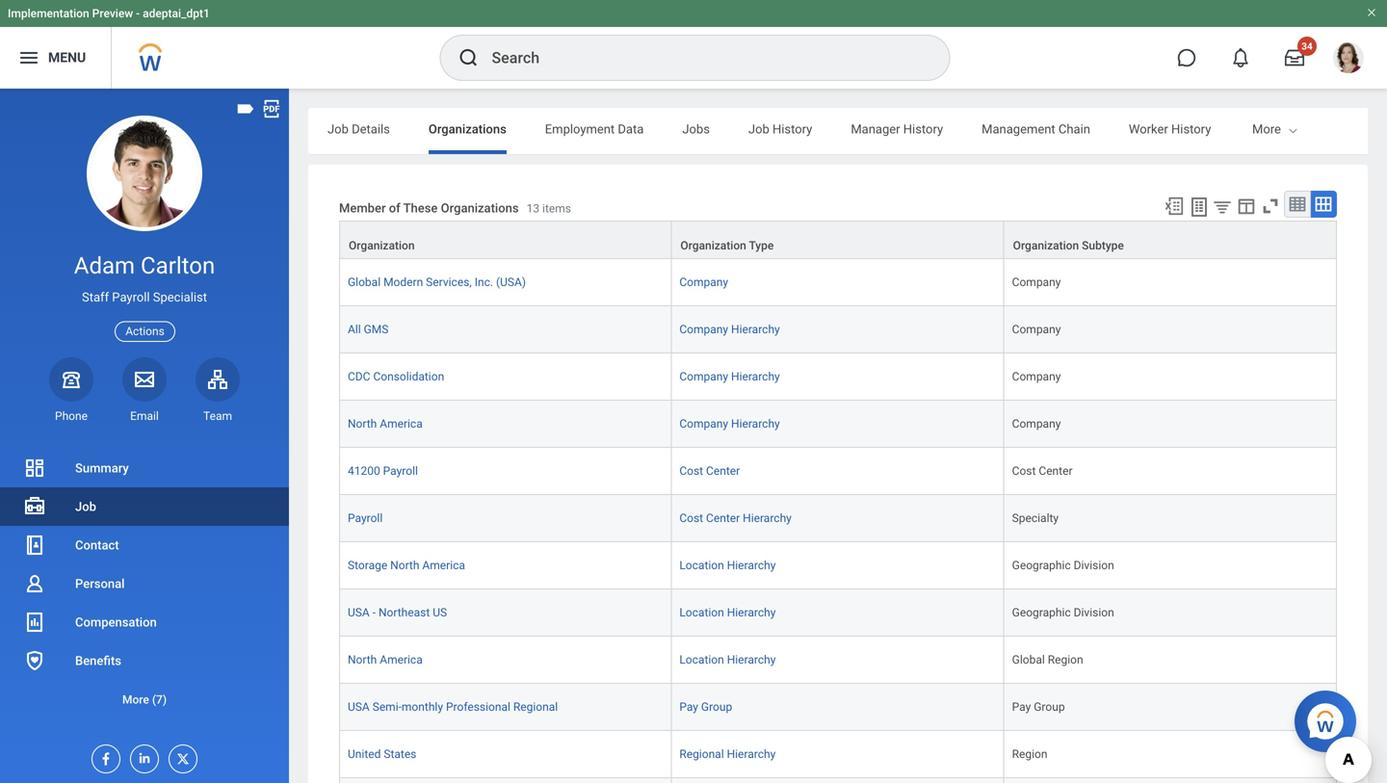 Task type: vqa. For each thing, say whether or not it's contained in the screenshot.
second LOCATION HIERARCHY link from the bottom
yes



Task type: describe. For each thing, give the bounding box(es) containing it.
manager history
[[851, 122, 943, 136]]

summary
[[75, 461, 129, 476]]

actions button
[[115, 321, 175, 342]]

location hierarchy link for storage north america
[[680, 555, 776, 572]]

north america link for company hierarchy
[[348, 413, 423, 431]]

global region
[[1012, 653, 1084, 667]]

division for first geographic division element
[[1074, 559, 1115, 572]]

data
[[618, 122, 644, 136]]

additiona
[[1336, 122, 1387, 136]]

team adam carlton element
[[196, 408, 240, 424]]

company hierarchy link for north america
[[680, 413, 780, 431]]

north america link for location hierarchy
[[348, 649, 423, 667]]

5 row from the top
[[339, 401, 1337, 448]]

cost center link
[[680, 461, 740, 478]]

pay group for pay group element
[[1012, 701, 1065, 714]]

staff payroll specialist
[[82, 290, 207, 305]]

company hierarchy link for all gms
[[680, 319, 780, 336]]

more for more
[[1253, 122, 1281, 136]]

regional hierarchy
[[680, 748, 776, 761]]

specialist
[[153, 290, 207, 305]]

specialty element
[[1012, 508, 1059, 525]]

3 cell from the left
[[1005, 779, 1337, 783]]

details
[[352, 122, 390, 136]]

of
[[389, 201, 401, 215]]

usa - northeast us
[[348, 606, 447, 620]]

41200
[[348, 464, 380, 478]]

group for pay group link
[[701, 701, 733, 714]]

employment data
[[545, 122, 644, 136]]

global modern services, inc. (usa) link
[[348, 272, 526, 289]]

company element for north america
[[1012, 413, 1061, 431]]

13 row from the top
[[339, 779, 1337, 783]]

cost for cost center hierarchy link on the bottom
[[680, 512, 703, 525]]

usa for usa - northeast us
[[348, 606, 370, 620]]

benefits image
[[23, 649, 46, 673]]

location hierarchy link for north america
[[680, 649, 776, 667]]

location hierarchy for storage north america
[[680, 559, 776, 572]]

job for job details
[[328, 122, 349, 136]]

row containing usa semi-monthly professional regional
[[339, 684, 1337, 731]]

north america for company
[[348, 417, 423, 431]]

team
[[203, 409, 232, 423]]

1 cell from the left
[[339, 779, 672, 783]]

location for north america
[[680, 653, 724, 667]]

geographic division for first geographic division element
[[1012, 559, 1115, 572]]

location hierarchy for north america
[[680, 653, 776, 667]]

more (7) button
[[0, 680, 289, 719]]

hierarchy for ninth row from the bottom
[[731, 417, 780, 431]]

usa for usa semi-monthly professional regional
[[348, 701, 370, 714]]

personal
[[75, 577, 125, 591]]

specialty
[[1012, 512, 1059, 525]]

geographic for first geographic division element
[[1012, 559, 1071, 572]]

storage north america link
[[348, 555, 465, 572]]

usa semi-monthly professional regional
[[348, 701, 558, 714]]

history for manager history
[[904, 122, 943, 136]]

semi-
[[373, 701, 402, 714]]

more (7) button
[[0, 688, 289, 712]]

all
[[348, 323, 361, 336]]

email adam carlton element
[[122, 408, 167, 424]]

organization for organization subtype
[[1013, 239, 1079, 253]]

staff
[[82, 290, 109, 305]]

1 vertical spatial america
[[422, 559, 465, 572]]

compensation link
[[0, 603, 289, 642]]

cdc consolidation
[[348, 370, 444, 384]]

row containing cdc consolidation
[[339, 354, 1337, 401]]

personal link
[[0, 565, 289, 603]]

storage
[[348, 559, 388, 572]]

implementation
[[8, 7, 89, 20]]

row containing organization
[[339, 221, 1337, 259]]

payroll for staff
[[112, 290, 150, 305]]

compensation
[[75, 615, 157, 630]]

1 geographic division element from the top
[[1012, 555, 1115, 572]]

states
[[384, 748, 417, 761]]

1 horizontal spatial -
[[373, 606, 376, 620]]

type
[[749, 239, 774, 253]]

job link
[[0, 488, 289, 526]]

menu banner
[[0, 0, 1387, 89]]

job for job history
[[749, 122, 770, 136]]

carlton
[[141, 252, 215, 279]]

inc.
[[475, 276, 493, 289]]

america for company hierarchy
[[380, 417, 423, 431]]

hierarchy for fourth row from the bottom
[[727, 653, 776, 667]]

united states
[[348, 748, 417, 761]]

34 button
[[1274, 37, 1317, 79]]

row containing 41200 payroll
[[339, 448, 1337, 495]]

- inside the menu banner
[[136, 7, 140, 20]]

united states link
[[348, 744, 417, 761]]

management
[[982, 122, 1056, 136]]

contact image
[[23, 534, 46, 557]]

organization type button
[[672, 222, 1004, 258]]

storage north america
[[348, 559, 465, 572]]

cost for cost center link
[[680, 464, 703, 478]]

email
[[130, 409, 159, 423]]

actions
[[125, 325, 165, 338]]

company element for all gms
[[1012, 319, 1061, 336]]

export to excel image
[[1164, 196, 1185, 217]]

profile logan mcneil image
[[1334, 42, 1364, 77]]

usa - northeast us link
[[348, 602, 447, 620]]

table image
[[1288, 195, 1308, 214]]

north for company
[[348, 417, 377, 431]]

global for global modern services, inc. (usa)
[[348, 276, 381, 289]]

management chain
[[982, 122, 1091, 136]]

all gms link
[[348, 319, 389, 336]]

center for cost center link
[[706, 464, 740, 478]]

company element for cdc consolidation
[[1012, 366, 1061, 384]]

implementation preview -   adeptai_dpt1
[[8, 7, 210, 20]]

41200 payroll
[[348, 464, 418, 478]]

subtype
[[1082, 239, 1124, 253]]

gms
[[364, 323, 389, 336]]

menu button
[[0, 27, 111, 89]]

north america for location
[[348, 653, 423, 667]]

compensation image
[[23, 611, 46, 634]]

jobs
[[682, 122, 710, 136]]

summary link
[[0, 449, 289, 488]]

close environment banner image
[[1366, 7, 1378, 18]]

region inside global region element
[[1048, 653, 1084, 667]]

center for cost center hierarchy link on the bottom
[[706, 512, 740, 525]]

history for job history
[[773, 122, 813, 136]]

row containing usa - northeast us
[[339, 590, 1337, 637]]

modern
[[384, 276, 423, 289]]

view team image
[[206, 368, 229, 391]]

hierarchy for row containing united states
[[727, 748, 776, 761]]

member
[[339, 201, 386, 215]]

timeline
[[1250, 122, 1298, 136]]

northeast
[[379, 606, 430, 620]]

hierarchy for row containing storage north america
[[727, 559, 776, 572]]

organization for organization type
[[681, 239, 747, 253]]

company hierarchy link for cdc consolidation
[[680, 366, 780, 384]]

cost center hierarchy link
[[680, 508, 792, 525]]

adam carlton
[[74, 252, 215, 279]]

navigation pane region
[[0, 89, 289, 783]]

payroll link
[[348, 508, 383, 525]]

north for location
[[348, 653, 377, 667]]

mail image
[[133, 368, 156, 391]]

worker history
[[1129, 122, 1211, 136]]



Task type: locate. For each thing, give the bounding box(es) containing it.
8 row from the top
[[339, 543, 1337, 590]]

global for global region
[[1012, 653, 1045, 667]]

geographic division up global region element at right bottom
[[1012, 606, 1115, 620]]

cost center up specialty element
[[1012, 464, 1073, 478]]

job up contact
[[75, 500, 96, 514]]

personal image
[[23, 572, 46, 595]]

usa left northeast
[[348, 606, 370, 620]]

2 vertical spatial payroll
[[348, 512, 383, 525]]

0 vertical spatial north america
[[348, 417, 423, 431]]

cost center hierarchy
[[680, 512, 792, 525]]

services,
[[426, 276, 472, 289]]

1 horizontal spatial global
[[1012, 653, 1045, 667]]

1 vertical spatial company hierarchy
[[680, 370, 780, 384]]

north america link down cdc consolidation
[[348, 413, 423, 431]]

company hierarchy
[[680, 323, 780, 336], [680, 370, 780, 384], [680, 417, 780, 431]]

history right manager at the top right of page
[[904, 122, 943, 136]]

job history
[[749, 122, 813, 136]]

cost center up cost center hierarchy link on the bottom
[[680, 464, 740, 478]]

usa left semi-
[[348, 701, 370, 714]]

2 horizontal spatial job
[[749, 122, 770, 136]]

center down cost center link
[[706, 512, 740, 525]]

location for storage north america
[[680, 559, 724, 572]]

job details
[[328, 122, 390, 136]]

payroll inside 'link'
[[383, 464, 418, 478]]

3 history from the left
[[1172, 122, 1211, 136]]

hierarchy
[[731, 323, 780, 336], [731, 370, 780, 384], [731, 417, 780, 431], [743, 512, 792, 525], [727, 559, 776, 572], [727, 606, 776, 620], [727, 653, 776, 667], [727, 748, 776, 761]]

contact link
[[0, 526, 289, 565]]

2 division from the top
[[1074, 606, 1115, 620]]

0 vertical spatial payroll
[[112, 290, 150, 305]]

group for pay group element
[[1034, 701, 1065, 714]]

geographic for second geographic division element from the top
[[1012, 606, 1071, 620]]

america for location hierarchy
[[380, 653, 423, 667]]

0 vertical spatial location hierarchy
[[680, 559, 776, 572]]

1 division from the top
[[1074, 559, 1115, 572]]

group down global region
[[1034, 701, 1065, 714]]

benefits link
[[0, 642, 289, 680]]

hierarchy for row containing usa - northeast us
[[727, 606, 776, 620]]

these
[[403, 201, 438, 215]]

2 horizontal spatial history
[[1172, 122, 1211, 136]]

north up 41200
[[348, 417, 377, 431]]

history right worker
[[1172, 122, 1211, 136]]

2 cell from the left
[[672, 779, 1005, 783]]

(7)
[[152, 693, 167, 707]]

41200 payroll link
[[348, 461, 418, 478]]

7 row from the top
[[339, 495, 1337, 543]]

more inside dropdown button
[[122, 693, 149, 707]]

geographic division
[[1012, 559, 1115, 572], [1012, 606, 1115, 620]]

global inside the 'global modern services, inc. (usa)' link
[[348, 276, 381, 289]]

global region element
[[1012, 649, 1084, 667]]

north
[[348, 417, 377, 431], [390, 559, 420, 572], [348, 653, 377, 667]]

region element
[[1012, 744, 1048, 761]]

1 group from the left
[[701, 701, 733, 714]]

pay group link
[[680, 697, 733, 714]]

view printable version (pdf) image
[[261, 98, 282, 119]]

2 row from the top
[[339, 259, 1337, 306]]

more down the 34 button
[[1253, 122, 1281, 136]]

cost center
[[680, 464, 740, 478], [1012, 464, 1073, 478]]

1 cost center from the left
[[680, 464, 740, 478]]

geographic up global region element at right bottom
[[1012, 606, 1071, 620]]

preview
[[92, 7, 133, 20]]

1 vertical spatial more
[[122, 693, 149, 707]]

3 company hierarchy from the top
[[680, 417, 780, 431]]

regional inside 'link'
[[513, 701, 558, 714]]

34
[[1302, 40, 1313, 52]]

pay for pay group link
[[680, 701, 699, 714]]

cost for cost center element
[[1012, 464, 1036, 478]]

0 horizontal spatial more
[[122, 693, 149, 707]]

center up cost center hierarchy link on the bottom
[[706, 464, 740, 478]]

items
[[542, 202, 571, 215]]

0 vertical spatial location
[[680, 559, 724, 572]]

0 vertical spatial north america link
[[348, 413, 423, 431]]

company link
[[680, 272, 728, 289]]

group up regional hierarchy link
[[701, 701, 733, 714]]

2 geographic division from the top
[[1012, 606, 1115, 620]]

hierarchy for row containing all gms
[[731, 323, 780, 336]]

11 row from the top
[[339, 684, 1337, 731]]

0 vertical spatial geographic division
[[1012, 559, 1115, 572]]

row containing storage north america
[[339, 543, 1337, 590]]

global left modern
[[348, 276, 381, 289]]

13
[[527, 202, 540, 215]]

1 vertical spatial location hierarchy link
[[680, 602, 776, 620]]

company
[[680, 276, 728, 289], [1012, 276, 1061, 289], [680, 323, 728, 336], [1012, 323, 1061, 336], [680, 370, 728, 384], [1012, 370, 1061, 384], [680, 417, 728, 431], [1012, 417, 1061, 431]]

linkedin image
[[131, 746, 152, 766]]

region up pay group element
[[1048, 653, 1084, 667]]

2 vertical spatial location
[[680, 653, 724, 667]]

organizations up organization popup button
[[441, 201, 519, 215]]

3 row from the top
[[339, 306, 1337, 354]]

2 pay group from the left
[[1012, 701, 1065, 714]]

organization left subtype
[[1013, 239, 1079, 253]]

geographic division for second geographic division element from the top
[[1012, 606, 1115, 620]]

1 horizontal spatial organization
[[681, 239, 747, 253]]

2 company element from the top
[[1012, 319, 1061, 336]]

2 location hierarchy from the top
[[680, 606, 776, 620]]

united
[[348, 748, 381, 761]]

global
[[348, 276, 381, 289], [1012, 653, 1045, 667]]

10 row from the top
[[339, 637, 1337, 684]]

cell
[[339, 779, 672, 783], [672, 779, 1005, 783], [1005, 779, 1337, 783]]

2 horizontal spatial organization
[[1013, 239, 1079, 253]]

geographic division element down the specialty
[[1012, 555, 1115, 572]]

global modern services, inc. (usa)
[[348, 276, 526, 289]]

cost down cost center link
[[680, 512, 703, 525]]

monthly
[[402, 701, 443, 714]]

geographic division element
[[1012, 555, 1115, 572], [1012, 602, 1115, 620]]

1 horizontal spatial pay group
[[1012, 701, 1065, 714]]

row containing global modern services, inc. (usa)
[[339, 259, 1337, 306]]

0 horizontal spatial group
[[701, 701, 733, 714]]

payroll right 41200
[[383, 464, 418, 478]]

cost center for cost center link
[[680, 464, 740, 478]]

0 vertical spatial region
[[1048, 653, 1084, 667]]

organization down of
[[349, 239, 415, 253]]

more
[[1253, 122, 1281, 136], [122, 693, 149, 707]]

cdc
[[348, 370, 370, 384]]

0 vertical spatial usa
[[348, 606, 370, 620]]

usa inside 'link'
[[348, 701, 370, 714]]

america down cdc consolidation
[[380, 417, 423, 431]]

toolbar
[[1155, 191, 1337, 221]]

phone
[[55, 409, 88, 423]]

1 vertical spatial north america link
[[348, 649, 423, 667]]

phone button
[[49, 357, 93, 424]]

1 vertical spatial geographic division
[[1012, 606, 1115, 620]]

tab list
[[308, 108, 1387, 154]]

organization type
[[681, 239, 774, 253]]

1 horizontal spatial job
[[328, 122, 349, 136]]

manager
[[851, 122, 900, 136]]

menu
[[48, 50, 86, 66]]

consolidation
[[373, 370, 444, 384]]

north right storage
[[390, 559, 420, 572]]

1 company hierarchy link from the top
[[680, 319, 780, 336]]

organization up company 'link'
[[681, 239, 747, 253]]

summary image
[[23, 457, 46, 480]]

1 location hierarchy link from the top
[[680, 555, 776, 572]]

pay group for pay group link
[[680, 701, 733, 714]]

0 vertical spatial organizations
[[429, 122, 507, 136]]

employment
[[545, 122, 615, 136]]

organization button
[[340, 222, 671, 258]]

2 location hierarchy link from the top
[[680, 602, 776, 620]]

job inside job link
[[75, 500, 96, 514]]

north america link down usa - northeast us
[[348, 649, 423, 667]]

payroll for 41200
[[383, 464, 418, 478]]

0 horizontal spatial cost center
[[680, 464, 740, 478]]

region
[[1048, 653, 1084, 667], [1012, 748, 1048, 761]]

history
[[773, 122, 813, 136], [904, 122, 943, 136], [1172, 122, 1211, 136]]

team link
[[196, 357, 240, 424]]

regional hierarchy link
[[680, 744, 776, 761]]

3 organization from the left
[[1013, 239, 1079, 253]]

Search Workday  search field
[[492, 37, 910, 79]]

2 north america from the top
[[348, 653, 423, 667]]

1 vertical spatial regional
[[680, 748, 724, 761]]

north america up 41200 payroll 'link'
[[348, 417, 423, 431]]

1 vertical spatial geographic
[[1012, 606, 1071, 620]]

2 company hierarchy from the top
[[680, 370, 780, 384]]

north america
[[348, 417, 423, 431], [348, 653, 423, 667]]

adam
[[74, 252, 135, 279]]

2 pay from the left
[[1012, 701, 1031, 714]]

pay group up regional hierarchy link
[[680, 701, 733, 714]]

1 vertical spatial region
[[1012, 748, 1048, 761]]

job image
[[23, 495, 46, 518]]

12 row from the top
[[339, 731, 1337, 779]]

(usa)
[[496, 276, 526, 289]]

global up pay group element
[[1012, 653, 1045, 667]]

0 vertical spatial division
[[1074, 559, 1115, 572]]

company element for global modern services, inc. (usa)
[[1012, 272, 1061, 289]]

3 company hierarchy link from the top
[[680, 413, 780, 431]]

geographic down the specialty
[[1012, 559, 1071, 572]]

1 horizontal spatial regional
[[680, 748, 724, 761]]

1 vertical spatial north
[[390, 559, 420, 572]]

0 vertical spatial more
[[1253, 122, 1281, 136]]

tag image
[[235, 98, 256, 119]]

1 horizontal spatial group
[[1034, 701, 1065, 714]]

fullscreen image
[[1260, 196, 1281, 217]]

phone image
[[58, 368, 85, 391]]

click to view/edit grid preferences image
[[1236, 196, 1257, 217]]

company element
[[1012, 272, 1061, 289], [1012, 319, 1061, 336], [1012, 366, 1061, 384], [1012, 413, 1061, 431]]

2 vertical spatial company hierarchy link
[[680, 413, 780, 431]]

1 pay group from the left
[[680, 701, 733, 714]]

pay group up region element
[[1012, 701, 1065, 714]]

list containing summary
[[0, 449, 289, 719]]

payroll down 41200
[[348, 512, 383, 525]]

pay up regional hierarchy link
[[680, 701, 699, 714]]

0 horizontal spatial job
[[75, 500, 96, 514]]

6 row from the top
[[339, 448, 1337, 495]]

row containing united states
[[339, 731, 1337, 779]]

0 vertical spatial global
[[348, 276, 381, 289]]

1 location hierarchy from the top
[[680, 559, 776, 572]]

email button
[[122, 357, 167, 424]]

cost center for cost center element
[[1012, 464, 1073, 478]]

more for more (7)
[[122, 693, 149, 707]]

export to worksheets image
[[1188, 196, 1211, 219]]

pay up region element
[[1012, 701, 1031, 714]]

1 horizontal spatial pay
[[1012, 701, 1031, 714]]

2 organization from the left
[[681, 239, 747, 253]]

0 vertical spatial company hierarchy
[[680, 323, 780, 336]]

all gms
[[348, 323, 389, 336]]

2 north america link from the top
[[348, 649, 423, 667]]

pay group
[[680, 701, 733, 714], [1012, 701, 1065, 714]]

organizations down search image
[[429, 122, 507, 136]]

payroll down adam carlton
[[112, 290, 150, 305]]

member of these organizations 13 items
[[339, 201, 571, 215]]

0 vertical spatial -
[[136, 7, 140, 20]]

north america link
[[348, 413, 423, 431], [348, 649, 423, 667]]

- left northeast
[[373, 606, 376, 620]]

payroll inside navigation pane region
[[112, 290, 150, 305]]

benefits
[[75, 654, 121, 668]]

more (7)
[[122, 693, 167, 707]]

professional
[[446, 701, 511, 714]]

company hierarchy for all gms
[[680, 323, 780, 336]]

0 vertical spatial location hierarchy link
[[680, 555, 776, 572]]

1 location from the top
[[680, 559, 724, 572]]

1 vertical spatial organizations
[[441, 201, 519, 215]]

cdc consolidation link
[[348, 366, 444, 384]]

1 horizontal spatial history
[[904, 122, 943, 136]]

organization inside popup button
[[1013, 239, 1079, 253]]

1 history from the left
[[773, 122, 813, 136]]

more left (7)
[[122, 693, 149, 707]]

inbox large image
[[1285, 48, 1305, 67]]

pay group element
[[1012, 697, 1065, 714]]

0 horizontal spatial pay
[[680, 701, 699, 714]]

2 geographic from the top
[[1012, 606, 1071, 620]]

0 horizontal spatial regional
[[513, 701, 558, 714]]

0 horizontal spatial global
[[348, 276, 381, 289]]

history left manager at the top right of page
[[773, 122, 813, 136]]

regional right professional
[[513, 701, 558, 714]]

tab list containing job details
[[308, 108, 1387, 154]]

1 row from the top
[[339, 221, 1337, 259]]

1 geographic division from the top
[[1012, 559, 1115, 572]]

regional
[[513, 701, 558, 714], [680, 748, 724, 761]]

1 vertical spatial usa
[[348, 701, 370, 714]]

- right preview
[[136, 7, 140, 20]]

2 usa from the top
[[348, 701, 370, 714]]

1 geographic from the top
[[1012, 559, 1071, 572]]

justify image
[[17, 46, 40, 69]]

company hierarchy for cdc consolidation
[[680, 370, 780, 384]]

1 company element from the top
[[1012, 272, 1061, 289]]

2 vertical spatial north
[[348, 653, 377, 667]]

1 horizontal spatial more
[[1253, 122, 1281, 136]]

1 usa from the top
[[348, 606, 370, 620]]

1 vertical spatial company hierarchy link
[[680, 366, 780, 384]]

1 north america link from the top
[[348, 413, 423, 431]]

organizations
[[429, 122, 507, 136], [441, 201, 519, 215]]

organization
[[349, 239, 415, 253], [681, 239, 747, 253], [1013, 239, 1079, 253]]

1 horizontal spatial cost center
[[1012, 464, 1073, 478]]

us
[[433, 606, 447, 620]]

notifications large image
[[1231, 48, 1251, 67]]

0 vertical spatial geographic
[[1012, 559, 1071, 572]]

1 company hierarchy from the top
[[680, 323, 780, 336]]

0 vertical spatial geographic division element
[[1012, 555, 1115, 572]]

2 vertical spatial america
[[380, 653, 423, 667]]

center up specialty element
[[1039, 464, 1073, 478]]

1 vertical spatial geographic division element
[[1012, 602, 1115, 620]]

1 vertical spatial location hierarchy
[[680, 606, 776, 620]]

2 vertical spatial company hierarchy
[[680, 417, 780, 431]]

search image
[[457, 46, 480, 69]]

company hierarchy for north america
[[680, 417, 780, 431]]

0 vertical spatial company hierarchy link
[[680, 319, 780, 336]]

3 location from the top
[[680, 653, 724, 667]]

2 company hierarchy link from the top
[[680, 366, 780, 384]]

history for worker history
[[1172, 122, 1211, 136]]

select to filter grid data image
[[1212, 197, 1233, 217]]

center for cost center element
[[1039, 464, 1073, 478]]

regional down pay group link
[[680, 748, 724, 761]]

list
[[0, 449, 289, 719]]

0 horizontal spatial -
[[136, 7, 140, 20]]

0 vertical spatial america
[[380, 417, 423, 431]]

3 location hierarchy link from the top
[[680, 649, 776, 667]]

1 vertical spatial payroll
[[383, 464, 418, 478]]

phone adam carlton element
[[49, 408, 93, 424]]

contact
[[75, 538, 119, 553]]

9 row from the top
[[339, 590, 1337, 637]]

pay
[[680, 701, 699, 714], [1012, 701, 1031, 714]]

4 row from the top
[[339, 354, 1337, 401]]

region down pay group element
[[1012, 748, 1048, 761]]

cost center element
[[1012, 461, 1073, 478]]

row containing payroll
[[339, 495, 1337, 543]]

chain
[[1059, 122, 1091, 136]]

4 company element from the top
[[1012, 413, 1061, 431]]

cost up cost center hierarchy link on the bottom
[[680, 464, 703, 478]]

1 vertical spatial division
[[1074, 606, 1115, 620]]

facebook image
[[92, 746, 114, 767]]

geographic division down the specialty
[[1012, 559, 1115, 572]]

job
[[328, 122, 349, 136], [749, 122, 770, 136], [75, 500, 96, 514]]

adeptai_dpt1
[[143, 7, 210, 20]]

1 vertical spatial location
[[680, 606, 724, 620]]

0 horizontal spatial pay group
[[680, 701, 733, 714]]

job left details
[[328, 122, 349, 136]]

-
[[136, 7, 140, 20], [373, 606, 376, 620]]

x image
[[170, 746, 191, 767]]

1 vertical spatial global
[[1012, 653, 1045, 667]]

cost up specialty element
[[1012, 464, 1036, 478]]

2 cost center from the left
[[1012, 464, 1073, 478]]

0 horizontal spatial history
[[773, 122, 813, 136]]

division for second geographic division element from the top
[[1074, 606, 1115, 620]]

0 horizontal spatial organization
[[349, 239, 415, 253]]

0 vertical spatial regional
[[513, 701, 558, 714]]

north america up semi-
[[348, 653, 423, 667]]

organization for organization
[[349, 239, 415, 253]]

north up semi-
[[348, 653, 377, 667]]

1 pay from the left
[[680, 701, 699, 714]]

hierarchy for row containing cdc consolidation
[[731, 370, 780, 384]]

row
[[339, 221, 1337, 259], [339, 259, 1337, 306], [339, 306, 1337, 354], [339, 354, 1337, 401], [339, 401, 1337, 448], [339, 448, 1337, 495], [339, 495, 1337, 543], [339, 543, 1337, 590], [339, 590, 1337, 637], [339, 637, 1337, 684], [339, 684, 1337, 731], [339, 731, 1337, 779], [339, 779, 1337, 783]]

2 location from the top
[[680, 606, 724, 620]]

pay for pay group element
[[1012, 701, 1031, 714]]

row containing all gms
[[339, 306, 1337, 354]]

2 vertical spatial location hierarchy
[[680, 653, 776, 667]]

geographic division element up global region element at right bottom
[[1012, 602, 1115, 620]]

expand table image
[[1314, 195, 1334, 214]]

1 vertical spatial -
[[373, 606, 376, 620]]

3 company element from the top
[[1012, 366, 1061, 384]]

worker
[[1129, 122, 1169, 136]]

usa
[[348, 606, 370, 620], [348, 701, 370, 714]]

organization subtype button
[[1005, 222, 1336, 258]]

2 geographic division element from the top
[[1012, 602, 1115, 620]]

2 history from the left
[[904, 122, 943, 136]]

location
[[680, 559, 724, 572], [680, 606, 724, 620], [680, 653, 724, 667]]

2 group from the left
[[1034, 701, 1065, 714]]

america down northeast
[[380, 653, 423, 667]]

global inside global region element
[[1012, 653, 1045, 667]]

1 vertical spatial north america
[[348, 653, 423, 667]]

1 organization from the left
[[349, 239, 415, 253]]

center
[[706, 464, 740, 478], [1039, 464, 1073, 478], [706, 512, 740, 525]]

0 vertical spatial north
[[348, 417, 377, 431]]

organizations inside tab list
[[429, 122, 507, 136]]

usa semi-monthly professional regional link
[[348, 697, 558, 714]]

job right jobs
[[749, 122, 770, 136]]

3 location hierarchy from the top
[[680, 653, 776, 667]]

america up us
[[422, 559, 465, 572]]

1 north america from the top
[[348, 417, 423, 431]]

2 vertical spatial location hierarchy link
[[680, 649, 776, 667]]



